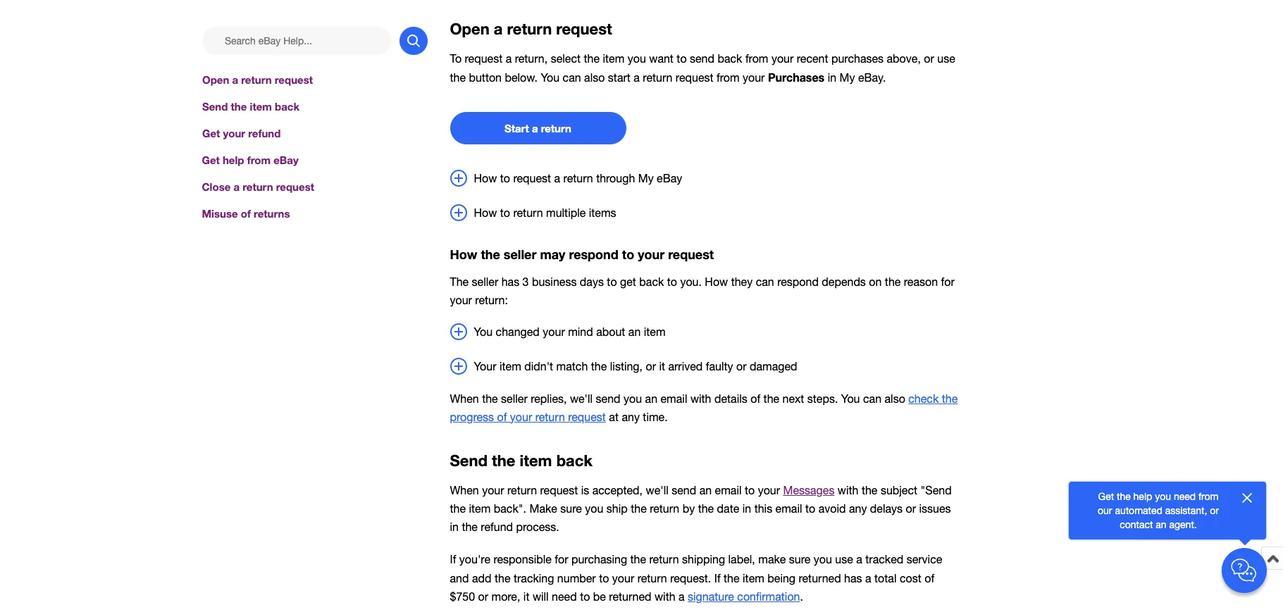Task type: locate. For each thing, give the bounding box(es) containing it.
return up request.
[[650, 554, 679, 566]]

1 horizontal spatial can
[[756, 275, 775, 288]]

your item didn't match the listing, or it arrived faulty or damaged button
[[450, 358, 959, 376]]

to left the you.
[[667, 275, 677, 288]]

also
[[584, 71, 605, 84], [885, 392, 906, 405]]

need
[[1174, 491, 1196, 503], [552, 590, 577, 603]]

item up signature confirmation .
[[743, 572, 765, 585]]

3
[[523, 275, 529, 288]]

or right faulty on the bottom right
[[737, 360, 747, 373]]

0 vertical spatial send
[[690, 53, 715, 65]]

has inside the seller has 3 business days to get back to you. how they can respond depends on the reason for your return:
[[502, 275, 520, 288]]

subject
[[881, 484, 918, 497]]

my down 'purchases'
[[840, 71, 856, 84]]

if you're responsible for purchasing the return shipping label, make sure you use a tracked service and add the tracking number to your return request. if the item being returned has a total cost of $750 or more, it will need to be returned with a
[[450, 554, 943, 603]]

open up to
[[450, 20, 490, 38]]

how for how to return multiple items
[[474, 206, 497, 219]]

you inside dropdown button
[[474, 326, 493, 338]]

get the help you need from our automated assistant, or contact an agent. tooltip
[[1092, 490, 1226, 532]]

or inside if you're responsible for purchasing the return shipping label, make sure you use a tracked service and add the tracking number to your return request. if the item being returned has a total cost of $750 or more, it will need to be returned with a
[[478, 590, 489, 603]]

1 horizontal spatial ebay
[[657, 172, 683, 184]]

0 vertical spatial sure
[[561, 503, 582, 516]]

you changed your mind about an item button
[[450, 323, 959, 341]]

$750
[[450, 590, 475, 603]]

0 horizontal spatial sure
[[561, 503, 582, 516]]

how the seller may respond to your request
[[450, 246, 714, 262]]

if
[[450, 554, 456, 566], [715, 572, 721, 585]]

0 horizontal spatial can
[[563, 71, 581, 84]]

you
[[541, 71, 560, 84], [474, 326, 493, 338], [842, 392, 860, 405]]

1 horizontal spatial it
[[659, 360, 666, 373]]

when the seller replies, we'll send you an email with details of the next steps. you can also
[[450, 392, 909, 405]]

ebay up "how to return multiple items" dropdown button
[[657, 172, 683, 184]]

sure
[[561, 503, 582, 516], [789, 554, 811, 566]]

0 vertical spatial refund
[[248, 127, 281, 140]]

with up the avoid
[[838, 484, 859, 497]]

1 horizontal spatial open a return request
[[450, 20, 612, 38]]

you right steps.
[[842, 392, 860, 405]]

0 horizontal spatial has
[[502, 275, 520, 288]]

1 vertical spatial also
[[885, 392, 906, 405]]

when for when the seller replies, we'll send you an email with details of the next steps. you can also
[[450, 392, 479, 405]]

we'll
[[570, 392, 593, 405], [646, 484, 669, 497]]

0 vertical spatial send the item back
[[202, 100, 299, 113]]

the right on
[[885, 275, 901, 288]]

you inside to request a return, select the item you want to send back from your recent purchases above, or use the button below. you can also start a return request from your
[[541, 71, 560, 84]]

you inside to request a return, select the item you want to send back from your recent purchases above, or use the button below. you can also start a return request from your
[[628, 53, 646, 65]]

1 vertical spatial use
[[836, 554, 854, 566]]

you up at any time.
[[624, 392, 642, 405]]

get for get your refund
[[202, 127, 220, 140]]

from inside get the help you need from our automated assistant, or contact an agent.
[[1199, 491, 1219, 503]]

0 vertical spatial send
[[202, 100, 228, 113]]

respond
[[569, 246, 619, 262], [778, 275, 819, 288]]

0 horizontal spatial refund
[[248, 127, 281, 140]]

1 vertical spatial my
[[639, 172, 654, 184]]

2 horizontal spatial email
[[776, 503, 803, 516]]

1 when from the top
[[450, 392, 479, 405]]

get your refund link
[[202, 126, 428, 141]]

your inside dropdown button
[[543, 326, 565, 338]]

0 horizontal spatial use
[[836, 554, 854, 566]]

may
[[540, 246, 566, 262]]

the right by
[[698, 503, 714, 516]]

seller
[[504, 246, 537, 262], [472, 275, 499, 288], [501, 392, 528, 405]]

sure down the is
[[561, 503, 582, 516]]

0 vertical spatial if
[[450, 554, 456, 566]]

1 horizontal spatial in
[[743, 503, 752, 516]]

the right purchasing
[[631, 554, 647, 566]]

signature confirmation link
[[688, 590, 801, 603]]

ebay
[[274, 154, 299, 166], [657, 172, 683, 184]]

use
[[938, 53, 956, 65], [836, 554, 854, 566]]

or right listing,
[[646, 360, 656, 373]]

an inside get the help you need from our automated assistant, or contact an agent.
[[1156, 520, 1167, 531]]

email up time.
[[661, 392, 688, 405]]

if up signature
[[715, 572, 721, 585]]

open a return request down the search ebay help... text field
[[202, 73, 313, 86]]

return right start
[[541, 122, 572, 134]]

1 horizontal spatial refund
[[481, 521, 513, 534]]

or inside to request a return, select the item you want to send back from your recent purchases above, or use the button below. you can also start a return request from your
[[924, 53, 935, 65]]

1 horizontal spatial has
[[845, 572, 863, 585]]

ebay up close a return request
[[274, 154, 299, 166]]

1 vertical spatial for
[[555, 554, 569, 566]]

we'll right replies,
[[570, 392, 593, 405]]

your inside check the progress of your return request
[[510, 411, 532, 424]]

back inside the seller has 3 business days to get back to you. how they can respond depends on the reason for your return:
[[640, 275, 664, 288]]

1 horizontal spatial my
[[840, 71, 856, 84]]

with down request.
[[655, 590, 676, 603]]

of
[[241, 207, 251, 220], [751, 392, 761, 405], [497, 411, 507, 424], [925, 572, 935, 585]]

signature confirmation .
[[688, 590, 804, 603]]

1 vertical spatial get
[[202, 154, 220, 166]]

the up you're
[[462, 521, 478, 534]]

of right details
[[751, 392, 761, 405]]

need inside if you're responsible for purchasing the return shipping label, make sure you use a tracked service and add the tracking number to your return request. if the item being returned has a total cost of $750 or more, it will need to be returned with a
[[552, 590, 577, 603]]

0 horizontal spatial also
[[584, 71, 605, 84]]

sure up being
[[789, 554, 811, 566]]

send the item back up back".
[[450, 452, 593, 470]]

faulty
[[706, 360, 734, 373]]

0 horizontal spatial my
[[639, 172, 654, 184]]

assistant,
[[1166, 505, 1208, 517]]

the inside get the help you need from our automated assistant, or contact an agent.
[[1117, 491, 1131, 503]]

0 horizontal spatial returned
[[609, 590, 652, 603]]

2 vertical spatial email
[[776, 503, 803, 516]]

1 horizontal spatial open
[[450, 20, 490, 38]]

item inside if you're responsible for purchasing the return shipping label, make sure you use a tracked service and add the tracking number to your return request. if the item being returned has a total cost of $750 or more, it will need to be returned with a
[[743, 572, 765, 585]]

it left arrived
[[659, 360, 666, 373]]

also inside to request a return, select the item you want to send back from your recent purchases above, or use the button below. you can also start a return request from your
[[584, 71, 605, 84]]

to right the want in the right top of the page
[[677, 53, 687, 65]]

1 vertical spatial if
[[715, 572, 721, 585]]

0 horizontal spatial ebay
[[274, 154, 299, 166]]

0 horizontal spatial help
[[223, 154, 244, 166]]

return down the want in the right top of the page
[[643, 71, 673, 84]]

label,
[[729, 554, 756, 566]]

with left details
[[691, 392, 712, 405]]

0 vertical spatial has
[[502, 275, 520, 288]]

check
[[909, 392, 939, 405]]

0 vertical spatial in
[[828, 71, 837, 84]]

select
[[551, 53, 581, 65]]

get inside get the help you need from our automated assistant, or contact an agent.
[[1099, 491, 1115, 503]]

help down get your refund
[[223, 154, 244, 166]]

depends
[[822, 275, 866, 288]]

send up get your refund
[[202, 100, 228, 113]]

2 vertical spatial get
[[1099, 491, 1115, 503]]

2 horizontal spatial can
[[864, 392, 882, 405]]

0 vertical spatial ebay
[[274, 154, 299, 166]]

send the item back up get your refund
[[202, 100, 299, 113]]

return down get help from ebay
[[243, 181, 273, 193]]

tracking
[[514, 572, 554, 585]]

responsible
[[494, 554, 552, 566]]

get help from ebay
[[202, 154, 299, 166]]

returned right be
[[609, 590, 652, 603]]

0 vertical spatial can
[[563, 71, 581, 84]]

cost
[[900, 572, 922, 585]]

sure inside with the subject "send the item back". make sure you ship the return by the date in this email to avoid any delays or issues in the refund process.
[[561, 503, 582, 516]]

get the help you need from our automated assistant, or contact an agent.
[[1098, 491, 1220, 531]]

0 vertical spatial my
[[840, 71, 856, 84]]

use inside to request a return, select the item you want to send back from your recent purchases above, or use the button below. you can also start a return request from your
[[938, 53, 956, 65]]

0 vertical spatial we'll
[[570, 392, 593, 405]]

open
[[450, 20, 490, 38], [202, 73, 229, 86]]

2 vertical spatial with
[[655, 590, 676, 603]]

need inside get the help you need from our automated assistant, or contact an agent.
[[1174, 491, 1196, 503]]

0 vertical spatial get
[[202, 127, 220, 140]]

or down subject
[[906, 503, 917, 516]]

use inside if you're responsible for purchasing the return shipping label, make sure you use a tracked service and add the tracking number to your return request. if the item being returned has a total cost of $750 or more, it will need to be returned with a
[[836, 554, 854, 566]]

get help from ebay link
[[202, 152, 428, 168]]

1 vertical spatial we'll
[[646, 484, 669, 497]]

an inside dropdown button
[[629, 326, 641, 338]]

send up by
[[672, 484, 697, 497]]

for inside if you're responsible for purchasing the return shipping label, make sure you use a tracked service and add the tracking number to your return request. if the item being returned has a total cost of $750 or more, it will need to be returned with a
[[555, 554, 569, 566]]

1 vertical spatial refund
[[481, 521, 513, 534]]

1 vertical spatial seller
[[472, 275, 499, 288]]

email right this
[[776, 503, 803, 516]]

issues
[[920, 503, 951, 516]]

request.
[[671, 572, 712, 585]]

seller inside the seller has 3 business days to get back to you. how they can respond depends on the reason for your return:
[[472, 275, 499, 288]]

0 horizontal spatial if
[[450, 554, 456, 566]]

how
[[474, 172, 497, 184], [474, 206, 497, 219], [450, 246, 478, 262], [705, 275, 728, 288]]

you inside with the subject "send the item back". make sure you ship the return by the date in this email to avoid any delays or issues in the refund process.
[[585, 503, 604, 516]]

from up close a return request
[[247, 154, 271, 166]]

item up your item didn't match the listing, or it arrived faulty or damaged
[[644, 326, 666, 338]]

0 vertical spatial seller
[[504, 246, 537, 262]]

0 vertical spatial any
[[622, 411, 640, 424]]

has left 3
[[502, 275, 520, 288]]

when up progress
[[450, 392, 479, 405]]

1 vertical spatial need
[[552, 590, 577, 603]]

1 vertical spatial it
[[524, 590, 530, 603]]

my
[[840, 71, 856, 84], [639, 172, 654, 184]]

back right get
[[640, 275, 664, 288]]

how to request a return through my ebay button
[[450, 170, 959, 187]]

has left total
[[845, 572, 863, 585]]

or right assistant,
[[1211, 505, 1220, 517]]

number
[[558, 572, 596, 585]]

with inside with the subject "send the item back". make sure you ship the return by the date in this email to avoid any delays or issues in the refund process.
[[838, 484, 859, 497]]

if up and
[[450, 554, 456, 566]]

0 horizontal spatial open
[[202, 73, 229, 86]]

for up number
[[555, 554, 569, 566]]

0 vertical spatial email
[[661, 392, 688, 405]]

the up delays
[[862, 484, 878, 497]]

your left purchases
[[743, 71, 765, 84]]

returned up .
[[799, 572, 842, 585]]

1 vertical spatial help
[[1134, 491, 1153, 503]]

it left will
[[524, 590, 530, 603]]

get up close at the left of the page
[[202, 154, 220, 166]]

send down progress
[[450, 452, 488, 470]]

the
[[584, 53, 600, 65], [450, 71, 466, 84], [231, 100, 247, 113], [481, 246, 500, 262], [885, 275, 901, 288], [591, 360, 607, 373], [482, 392, 498, 405], [764, 392, 780, 405], [942, 392, 958, 405], [492, 452, 516, 470], [862, 484, 878, 497], [1117, 491, 1131, 503], [450, 503, 466, 516], [631, 503, 647, 516], [698, 503, 714, 516], [462, 521, 478, 534], [631, 554, 647, 566], [495, 572, 511, 585], [724, 572, 740, 585]]

check the progress of your return request
[[450, 392, 958, 424]]

you down select
[[541, 71, 560, 84]]

misuse of returns link
[[202, 206, 428, 222]]

purchasing
[[572, 554, 628, 566]]

my inside dropdown button
[[639, 172, 654, 184]]

1 vertical spatial email
[[715, 484, 742, 497]]

request inside dropdown button
[[514, 172, 551, 184]]

return up get your refund
[[241, 73, 272, 86]]

0 vertical spatial it
[[659, 360, 666, 373]]

item inside with the subject "send the item back". make sure you ship the return by the date in this email to avoid any delays or issues in the refund process.
[[469, 503, 491, 516]]

1 horizontal spatial with
[[691, 392, 712, 405]]

return inside with the subject "send the item back". make sure you ship the return by the date in this email to avoid any delays or issues in the refund process.
[[650, 503, 680, 516]]

request
[[556, 20, 612, 38], [465, 53, 503, 65], [676, 71, 714, 84], [274, 73, 313, 86], [514, 172, 551, 184], [276, 181, 314, 193], [668, 246, 714, 262], [568, 411, 606, 424], [540, 484, 578, 497]]

seller for how
[[504, 246, 537, 262]]

1 vertical spatial with
[[838, 484, 859, 497]]

1 vertical spatial send
[[450, 452, 488, 470]]

you up assistant,
[[1156, 491, 1172, 503]]

to up get
[[622, 246, 635, 262]]

start
[[505, 122, 529, 134]]

return inside to request a return, select the item you want to send back from your recent purchases above, or use the button below. you can also start a return request from your
[[643, 71, 673, 84]]

open a return request
[[450, 20, 612, 38], [202, 73, 313, 86]]

1 horizontal spatial email
[[715, 484, 742, 497]]

get up our
[[1099, 491, 1115, 503]]

1 vertical spatial can
[[756, 275, 775, 288]]

your inside if you're responsible for purchasing the return shipping label, make sure you use a tracked service and add the tracking number to your return request. if the item being returned has a total cost of $750 or more, it will need to be returned with a
[[613, 572, 635, 585]]

0 vertical spatial when
[[450, 392, 479, 405]]

1 horizontal spatial use
[[938, 53, 956, 65]]

has inside if you're responsible for purchasing the return shipping label, make sure you use a tracked service and add the tracking number to your return request. if the item being returned has a total cost of $750 or more, it will need to be returned with a
[[845, 572, 863, 585]]

refund down back".
[[481, 521, 513, 534]]

1 horizontal spatial returned
[[799, 572, 842, 585]]

0 horizontal spatial need
[[552, 590, 577, 603]]

0 horizontal spatial you
[[474, 326, 493, 338]]

send inside to request a return, select the item you want to send back from your recent purchases above, or use the button below. you can also start a return request from your
[[690, 53, 715, 65]]

return inside check the progress of your return request
[[536, 411, 565, 424]]

use left tracked
[[836, 554, 854, 566]]

get for get the help you need from our automated assistant, or contact an agent.
[[1099, 491, 1115, 503]]

the down label,
[[724, 572, 740, 585]]

0 horizontal spatial email
[[661, 392, 688, 405]]

item up start
[[603, 53, 625, 65]]

you right make
[[814, 554, 833, 566]]

request inside check the progress of your return request
[[568, 411, 606, 424]]

date
[[717, 503, 740, 516]]

your left mind
[[543, 326, 565, 338]]

you left the want in the right top of the page
[[628, 53, 646, 65]]

1 vertical spatial any
[[849, 503, 867, 516]]

also left check
[[885, 392, 906, 405]]

0 horizontal spatial open a return request
[[202, 73, 313, 86]]

of right misuse on the left top
[[241, 207, 251, 220]]

send right the want in the right top of the page
[[690, 53, 715, 65]]

the left next
[[764, 392, 780, 405]]

1 vertical spatial has
[[845, 572, 863, 585]]

is
[[581, 484, 590, 497]]

0 horizontal spatial any
[[622, 411, 640, 424]]

of right progress
[[497, 411, 507, 424]]

0 vertical spatial respond
[[569, 246, 619, 262]]

seller left replies,
[[501, 392, 528, 405]]

1 vertical spatial sure
[[789, 554, 811, 566]]

2 vertical spatial you
[[842, 392, 860, 405]]

returns
[[254, 207, 290, 220]]

when for when your return request is accepted, we'll send an email to your messages
[[450, 484, 479, 497]]

items
[[589, 206, 617, 219]]

1 horizontal spatial you
[[541, 71, 560, 84]]

0 vertical spatial also
[[584, 71, 605, 84]]

1 vertical spatial you
[[474, 326, 493, 338]]

want
[[649, 53, 674, 65]]

refund inside with the subject "send the item back". make sure you ship the return by the date in this email to avoid any delays or issues in the refund process.
[[481, 521, 513, 534]]

the inside dropdown button
[[591, 360, 607, 373]]

respond left depends
[[778, 275, 819, 288]]

you down return:
[[474, 326, 493, 338]]

below.
[[505, 71, 538, 84]]

item left back".
[[469, 503, 491, 516]]

0 horizontal spatial we'll
[[570, 392, 593, 405]]

button
[[469, 71, 502, 84]]

has
[[502, 275, 520, 288], [845, 572, 863, 585]]

return down replies,
[[536, 411, 565, 424]]

2 when from the top
[[450, 484, 479, 497]]

your down the
[[450, 294, 472, 306]]

of right cost
[[925, 572, 935, 585]]

the inside the seller has 3 business days to get back to you. how they can respond depends on the reason for your return:
[[885, 275, 901, 288]]

1 horizontal spatial help
[[1134, 491, 1153, 503]]

or
[[924, 53, 935, 65], [646, 360, 656, 373], [737, 360, 747, 373], [906, 503, 917, 516], [1211, 505, 1220, 517], [478, 590, 489, 603]]

0 vertical spatial you
[[541, 71, 560, 84]]

you.
[[681, 275, 702, 288]]

time.
[[643, 411, 668, 424]]

seller up 3
[[504, 246, 537, 262]]

1 horizontal spatial respond
[[778, 275, 819, 288]]

the right match
[[591, 360, 607, 373]]

a
[[494, 20, 503, 38], [506, 53, 512, 65], [634, 71, 640, 84], [232, 73, 238, 86], [532, 122, 538, 134], [555, 172, 561, 184], [234, 181, 240, 193], [857, 554, 863, 566], [866, 572, 872, 585], [679, 590, 685, 603]]

ebay inside "get help from ebay" link
[[274, 154, 299, 166]]

1 horizontal spatial need
[[1174, 491, 1196, 503]]

item inside to request a return, select the item you want to send back from your recent purchases above, or use the button below. you can also start a return request from your
[[603, 53, 625, 65]]

make
[[759, 554, 786, 566]]

total
[[875, 572, 897, 585]]

open a return request up 'return,' at left top
[[450, 20, 612, 38]]

when up you're
[[450, 484, 479, 497]]

0 horizontal spatial for
[[555, 554, 569, 566]]

refund
[[248, 127, 281, 140], [481, 521, 513, 534]]

0 vertical spatial use
[[938, 53, 956, 65]]

in left this
[[743, 503, 752, 516]]

purchases in my ebay.
[[768, 70, 886, 84]]

2 horizontal spatial in
[[828, 71, 837, 84]]

return
[[507, 20, 552, 38], [643, 71, 673, 84], [241, 73, 272, 86], [541, 122, 572, 134], [564, 172, 593, 184], [243, 181, 273, 193], [514, 206, 543, 219], [536, 411, 565, 424], [508, 484, 537, 497], [650, 503, 680, 516], [650, 554, 679, 566], [638, 572, 667, 585]]

ebay.
[[859, 71, 886, 84]]

seller up return:
[[472, 275, 499, 288]]



Task type: vqa. For each thing, say whether or not it's contained in the screenshot.
eBay to the bottom
yes



Task type: describe. For each thing, give the bounding box(es) containing it.
back inside to request a return, select the item you want to send back from your recent purchases above, or use the button below. you can also start a return request from your
[[718, 53, 743, 65]]

your up purchases
[[772, 53, 794, 65]]

match
[[557, 360, 588, 373]]

the right select
[[584, 53, 600, 65]]

from up purchases
[[746, 53, 769, 65]]

messages link
[[784, 484, 835, 497]]

recent
[[797, 53, 829, 65]]

through
[[597, 172, 635, 184]]

start a return link
[[450, 112, 626, 144]]

from left purchases
[[717, 71, 740, 84]]

by
[[683, 503, 695, 516]]

1 vertical spatial send
[[596, 392, 621, 405]]

delays
[[871, 503, 903, 516]]

listing,
[[610, 360, 643, 373]]

reason
[[904, 275, 938, 288]]

the down to
[[450, 71, 466, 84]]

on
[[869, 275, 882, 288]]

purchases
[[832, 53, 884, 65]]

the up back".
[[492, 452, 516, 470]]

the up the "more,"
[[495, 572, 511, 585]]

ebay inside how to request a return through my ebay dropdown button
[[657, 172, 683, 184]]

sure inside if you're responsible for purchasing the return shipping label, make sure you use a tracked service and add the tracking number to your return request. if the item being returned has a total cost of $750 or more, it will need to be returned with a
[[789, 554, 811, 566]]

the inside check the progress of your return request
[[942, 392, 958, 405]]

your up back".
[[482, 484, 504, 497]]

you inside if you're responsible for purchasing the return shipping label, make sure you use a tracked service and add the tracking number to your return request. if the item being returned has a total cost of $750 or more, it will need to be returned with a
[[814, 554, 833, 566]]

to left multiple at the left of page
[[500, 206, 510, 219]]

your inside the seller has 3 business days to get back to you. how they can respond depends on the reason for your return:
[[450, 294, 472, 306]]

contact
[[1120, 520, 1154, 531]]

of inside if you're responsible for purchasing the return shipping label, make sure you use a tracked service and add the tracking number to your return request. if the item being returned has a total cost of $750 or more, it will need to be returned with a
[[925, 572, 935, 585]]

return up 'return,' at left top
[[507, 20, 552, 38]]

how to return multiple items
[[474, 206, 617, 219]]

signature
[[688, 590, 735, 603]]

return left request.
[[638, 572, 667, 585]]

automated
[[1116, 505, 1163, 517]]

changed
[[496, 326, 540, 338]]

you inside get the help you need from our automated assistant, or contact an agent.
[[1156, 491, 1172, 503]]

your up the seller has 3 business days to get back to you. how they can respond depends on the reason for your return:
[[638, 246, 665, 262]]

return up multiple at the left of page
[[564, 172, 593, 184]]

it inside if you're responsible for purchasing the return shipping label, make sure you use a tracked service and add the tracking number to your return request. if the item being returned has a total cost of $750 or more, it will need to be returned with a
[[524, 590, 530, 603]]

0 horizontal spatial send the item back
[[202, 100, 299, 113]]

avoid
[[819, 503, 846, 516]]

of inside check the progress of your return request
[[497, 411, 507, 424]]

1 horizontal spatial send
[[450, 452, 488, 470]]

be
[[593, 590, 606, 603]]

.
[[801, 590, 804, 603]]

how for how to request a return through my ebay
[[474, 172, 497, 184]]

how to request a return through my ebay
[[474, 172, 683, 184]]

back".
[[494, 503, 527, 516]]

when your return request is accepted, we'll send an email to your messages
[[450, 484, 835, 497]]

being
[[768, 572, 796, 585]]

it inside dropdown button
[[659, 360, 666, 373]]

"send
[[921, 484, 952, 497]]

for inside the seller has 3 business days to get back to you. how they can respond depends on the reason for your return:
[[942, 275, 955, 288]]

1 horizontal spatial if
[[715, 572, 721, 585]]

email inside with the subject "send the item back". make sure you ship the return by the date in this email to avoid any delays or issues in the refund process.
[[776, 503, 803, 516]]

0 vertical spatial open
[[450, 20, 490, 38]]

to up be
[[599, 572, 609, 585]]

they
[[732, 275, 753, 288]]

and
[[450, 572, 469, 585]]

any inside with the subject "send the item back". make sure you ship the return by the date in this email to avoid any delays or issues in the refund process.
[[849, 503, 867, 516]]

0 horizontal spatial respond
[[569, 246, 619, 262]]

2 vertical spatial send
[[672, 484, 697, 497]]

details
[[715, 392, 748, 405]]

shipping
[[682, 554, 726, 566]]

or inside with the subject "send the item back". make sure you ship the return by the date in this email to avoid any delays or issues in the refund process.
[[906, 503, 917, 516]]

the
[[450, 275, 469, 288]]

your up get help from ebay
[[223, 127, 245, 140]]

in inside purchases in my ebay.
[[828, 71, 837, 84]]

confirmation
[[738, 590, 801, 603]]

our
[[1098, 505, 1113, 517]]

get for get help from ebay
[[202, 154, 220, 166]]

the left back".
[[450, 503, 466, 516]]

get your refund
[[202, 127, 281, 140]]

purchases
[[768, 70, 825, 84]]

how to return multiple items button
[[450, 204, 959, 222]]

how inside the seller has 3 business days to get back to you. how they can respond depends on the reason for your return:
[[705, 275, 728, 288]]

mind
[[568, 326, 593, 338]]

0 horizontal spatial send
[[202, 100, 228, 113]]

to left be
[[580, 590, 590, 603]]

close a return request
[[202, 181, 314, 193]]

the down when your return request is accepted, we'll send an email to your messages
[[631, 503, 647, 516]]

close
[[202, 181, 231, 193]]

to left get
[[607, 275, 617, 288]]

you're
[[460, 554, 491, 566]]

your up this
[[758, 484, 780, 497]]

about
[[597, 326, 626, 338]]

with the subject "send the item back". make sure you ship the return by the date in this email to avoid any delays or issues in the refund process.
[[450, 484, 952, 534]]

respond inside the seller has 3 business days to get back to you. how they can respond depends on the reason for your return:
[[778, 275, 819, 288]]

return left multiple at the left of page
[[514, 206, 543, 219]]

to request a return, select the item you want to send back from your recent purchases above, or use the button below. you can also start a return request from your
[[450, 53, 956, 84]]

make
[[530, 503, 558, 516]]

arrived
[[669, 360, 703, 373]]

seller for when
[[501, 392, 528, 405]]

next
[[783, 392, 805, 405]]

return,
[[515, 53, 548, 65]]

1 vertical spatial open a return request
[[202, 73, 313, 86]]

can inside the seller has 3 business days to get back to you. how they can respond depends on the reason for your return:
[[756, 275, 775, 288]]

damaged
[[750, 360, 798, 373]]

1 vertical spatial open
[[202, 73, 229, 86]]

service
[[907, 554, 943, 566]]

business
[[532, 275, 577, 288]]

to inside to request a return, select the item you want to send back from your recent purchases above, or use the button below. you can also start a return request from your
[[677, 53, 687, 65]]

the up progress
[[482, 392, 498, 405]]

add
[[472, 572, 492, 585]]

misuse of returns
[[202, 207, 290, 220]]

help inside get the help you need from our automated assistant, or contact an agent.
[[1134, 491, 1153, 503]]

0 vertical spatial returned
[[799, 572, 842, 585]]

0 vertical spatial help
[[223, 154, 244, 166]]

2 horizontal spatial you
[[842, 392, 860, 405]]

1 horizontal spatial send the item back
[[450, 452, 593, 470]]

1 vertical spatial in
[[743, 503, 752, 516]]

item up get your refund
[[250, 100, 272, 113]]

the up get your refund
[[231, 100, 247, 113]]

process.
[[516, 521, 560, 534]]

ship
[[607, 503, 628, 516]]

a inside dropdown button
[[555, 172, 561, 184]]

2 vertical spatial can
[[864, 392, 882, 405]]

multiple
[[546, 206, 586, 219]]

send the item back link
[[202, 99, 428, 114]]

can inside to request a return, select the item you want to send back from your recent purchases above, or use the button below. you can also start a return request from your
[[563, 71, 581, 84]]

0 horizontal spatial in
[[450, 521, 459, 534]]

at any time.
[[606, 411, 668, 424]]

Search eBay Help... text field
[[202, 27, 391, 55]]

will
[[533, 590, 549, 603]]

1 horizontal spatial we'll
[[646, 484, 669, 497]]

messages
[[784, 484, 835, 497]]

0 vertical spatial open a return request
[[450, 20, 612, 38]]

the up return:
[[481, 246, 500, 262]]

get
[[620, 275, 637, 288]]

you changed your mind about an item
[[474, 326, 666, 338]]

this
[[755, 503, 773, 516]]

to up this
[[745, 484, 755, 497]]

1 vertical spatial returned
[[609, 590, 652, 603]]

to inside with the subject "send the item back". make sure you ship the return by the date in this email to avoid any delays or issues in the refund process.
[[806, 503, 816, 516]]

or inside get the help you need from our automated assistant, or contact an agent.
[[1211, 505, 1220, 517]]

steps.
[[808, 392, 839, 405]]

to
[[450, 53, 462, 65]]

misuse
[[202, 207, 238, 220]]

progress
[[450, 411, 494, 424]]

item right your at the left bottom
[[500, 360, 522, 373]]

open a return request link
[[202, 72, 428, 87]]

return up back".
[[508, 484, 537, 497]]

the seller has 3 business days to get back to you. how they can respond depends on the reason for your return:
[[450, 275, 955, 306]]

item up 'make'
[[520, 452, 552, 470]]

to down start
[[500, 172, 510, 184]]

my inside purchases in my ebay.
[[840, 71, 856, 84]]

with inside if you're responsible for purchasing the return shipping label, make sure you use a tracked service and add the tracking number to your return request. if the item being returned has a total cost of $750 or more, it will need to be returned with a
[[655, 590, 676, 603]]

back down 'open a return request' link
[[275, 100, 299, 113]]

check the progress of your return request link
[[450, 392, 958, 424]]

replies,
[[531, 392, 567, 405]]

how for how the seller may respond to your request
[[450, 246, 478, 262]]

agent.
[[1170, 520, 1198, 531]]

start
[[608, 71, 631, 84]]

back up the is
[[557, 452, 593, 470]]

at
[[609, 411, 619, 424]]

didn't
[[525, 360, 554, 373]]

1 horizontal spatial also
[[885, 392, 906, 405]]



